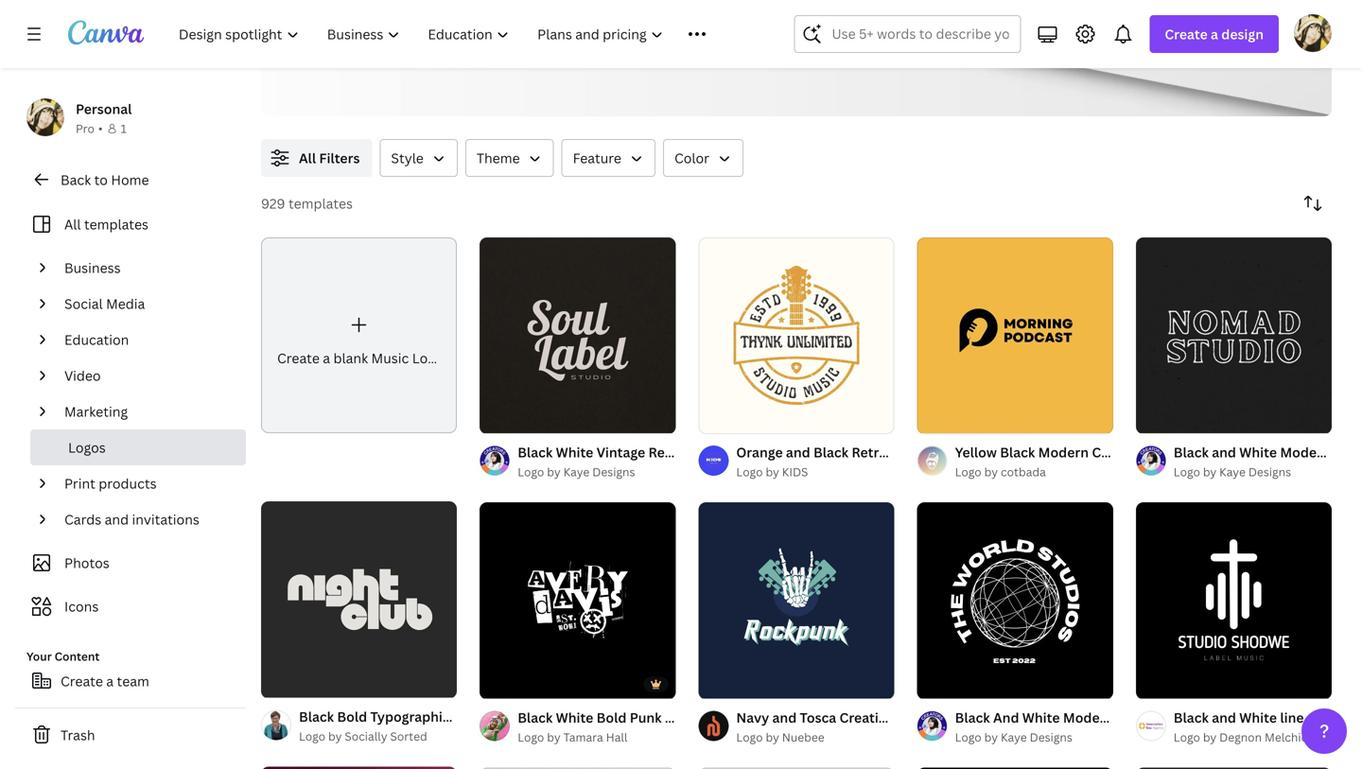 Task type: describe. For each thing, give the bounding box(es) containing it.
print products
[[64, 474, 157, 492]]

business link
[[57, 250, 235, 286]]

marketing link
[[57, 394, 235, 430]]

black white bold punk grunge name band logo image
[[480, 503, 676, 699]]

chat
[[1092, 443, 1123, 461]]

music inside navy and tosca creative rockpunk music logo logo by nuebee
[[964, 709, 1002, 727]]

icons
[[64, 597, 99, 615]]

1
[[121, 121, 127, 136]]

rockpunk
[[897, 709, 960, 727]]

social media link
[[57, 286, 235, 322]]

0 vertical spatial music
[[371, 349, 409, 367]]

studio
[[687, 443, 730, 461]]

a for blank
[[323, 349, 330, 367]]

hall
[[606, 729, 628, 745]]

melchior
[[1265, 729, 1313, 745]]

black white vintage retro studio brand logo link
[[518, 442, 806, 463]]

logo by nuebee link
[[736, 728, 895, 747]]

black bold typographic retro night club restaurant bar logo image
[[261, 502, 457, 698]]

by inside black white vintage retro studio brand logo logo by kaye designs
[[547, 464, 561, 480]]

video
[[64, 367, 101, 385]]

yellow
[[955, 443, 997, 461]]

create a blank music logo
[[277, 349, 443, 367]]

cards
[[64, 510, 101, 528]]

degnon
[[1220, 729, 1262, 745]]

logo by kaye designs for logo by degnon melchior logo by kaye designs link
[[1174, 464, 1292, 480]]

navy and tosca creative rockpunk music logo link
[[736, 707, 1036, 728]]

create a team
[[61, 672, 149, 690]]

all templates link
[[26, 206, 235, 242]]

feature
[[573, 149, 622, 167]]

designs for black and white modern vintage retro studio logo
[[1249, 464, 1292, 480]]

•
[[98, 121, 103, 136]]

sorted
[[390, 728, 427, 744]]

podcast
[[1152, 443, 1204, 461]]

create for create a team
[[61, 672, 103, 690]]

bold
[[597, 709, 627, 727]]

black white vintage retro studio brand logo logo by kaye designs
[[518, 443, 806, 480]]

social media
[[64, 295, 145, 313]]

mic
[[1126, 443, 1149, 461]]

create a team button
[[15, 662, 246, 700]]

your
[[26, 649, 52, 664]]

style button
[[380, 139, 458, 177]]

retro
[[649, 443, 684, 461]]

all templates
[[64, 215, 149, 233]]

your content
[[26, 649, 100, 664]]

by inside yellow black modern chat mic podcast logo logo by cotbada
[[985, 464, 998, 480]]

black and white modern vintage retro studio logo image
[[1136, 237, 1332, 434]]

nuebee
[[782, 729, 825, 745]]

black inside yellow black modern chat mic podcast logo logo by cotbada
[[1000, 443, 1035, 461]]

and for cards
[[105, 510, 129, 528]]

yellow black modern chat mic podcast logo image
[[917, 237, 1113, 434]]

photos link
[[26, 545, 235, 581]]

marketing
[[64, 403, 128, 421]]

filters
[[319, 149, 360, 167]]

by inside logo by socially sorted link
[[328, 728, 342, 744]]

yellow black modern chat mic podcast logo logo by cotbada
[[955, 443, 1239, 480]]

education
[[64, 331, 129, 349]]

by inside logo by degnon melchior link
[[1203, 729, 1217, 745]]

black white vintage retro studio brand logo image
[[480, 237, 676, 434]]

create a design button
[[1150, 15, 1279, 53]]

kids
[[782, 464, 808, 480]]

designs for black and white modern vintage retro brand logo
[[1030, 729, 1073, 745]]

929 templates
[[261, 194, 353, 212]]

color button
[[663, 139, 744, 177]]

white for bold
[[556, 709, 594, 727]]

navy and tosca creative rockpunk music logo image
[[699, 503, 895, 699]]

theme
[[477, 149, 520, 167]]

tosca
[[800, 709, 837, 727]]

creative
[[840, 709, 894, 727]]

logo by kids link
[[736, 463, 895, 482]]

logo by degnon melchior link
[[1174, 728, 1332, 747]]

black white bold punk grunge name band logo link
[[518, 707, 824, 728]]

logo by degnon melchior
[[1174, 729, 1313, 745]]

products
[[99, 474, 157, 492]]

navy
[[736, 709, 769, 727]]

create a blank music logo link
[[261, 237, 457, 434]]

designs inside black white vintage retro studio brand logo logo by kaye designs
[[592, 464, 635, 480]]

logo by kaye designs link for logo by tamara hall
[[518, 463, 676, 482]]

orange and black retro vintage studio music logo image
[[699, 237, 895, 434]]

logo by kaye designs for middle logo by kaye designs link
[[955, 729, 1073, 745]]

create a design
[[1165, 25, 1264, 43]]

print
[[64, 474, 95, 492]]

personal
[[76, 100, 132, 118]]

black white bold punk grunge name band logo logo by tamara hall
[[518, 709, 824, 745]]

1 horizontal spatial logo by kaye designs link
[[955, 728, 1113, 747]]

design
[[1222, 25, 1264, 43]]

education link
[[57, 322, 235, 358]]



Task type: locate. For each thing, give the bounding box(es) containing it.
0 horizontal spatial music
[[371, 349, 409, 367]]

1 vertical spatial logo by kaye designs
[[955, 729, 1073, 745]]

create inside create a blank music logo element
[[277, 349, 320, 367]]

templates for all templates
[[84, 215, 149, 233]]

a inside button
[[106, 672, 114, 690]]

team
[[117, 672, 149, 690]]

name
[[715, 709, 753, 727]]

0 horizontal spatial logo by kaye designs link
[[518, 463, 676, 482]]

back to home
[[61, 171, 149, 189]]

logo by tamara hall link
[[518, 728, 676, 747]]

socially
[[345, 728, 387, 744]]

and inside navy and tosca creative rockpunk music logo logo by nuebee
[[773, 709, 797, 727]]

0 vertical spatial white
[[556, 443, 594, 461]]

a inside dropdown button
[[1211, 25, 1219, 43]]

white
[[556, 443, 594, 461], [556, 709, 594, 727]]

1 vertical spatial a
[[323, 349, 330, 367]]

1 horizontal spatial a
[[323, 349, 330, 367]]

create inside create a team button
[[61, 672, 103, 690]]

2 horizontal spatial logo by kaye designs link
[[1174, 463, 1332, 482]]

0 horizontal spatial designs
[[592, 464, 635, 480]]

white inside 'black white bold punk grunge name band logo logo by tamara hall'
[[556, 709, 594, 727]]

top level navigation element
[[167, 15, 749, 53], [167, 15, 749, 53]]

style
[[391, 149, 424, 167]]

black inside 'black white bold punk grunge name band logo logo by tamara hall'
[[518, 709, 553, 727]]

1 horizontal spatial designs
[[1030, 729, 1073, 745]]

0 horizontal spatial create
[[61, 672, 103, 690]]

1 vertical spatial and
[[773, 709, 797, 727]]

trash link
[[15, 716, 246, 754]]

by inside logo by kids link
[[766, 464, 779, 480]]

logo by kaye designs down "podcast"
[[1174, 464, 1292, 480]]

music right blank
[[371, 349, 409, 367]]

by inside 'black white bold punk grunge name band logo logo by tamara hall'
[[547, 729, 561, 745]]

create for create a design
[[1165, 25, 1208, 43]]

0 vertical spatial create
[[1165, 25, 1208, 43]]

business
[[64, 259, 121, 277]]

a
[[1211, 25, 1219, 43], [323, 349, 330, 367], [106, 672, 114, 690]]

a left design
[[1211, 25, 1219, 43]]

0 horizontal spatial all
[[64, 215, 81, 233]]

theme button
[[465, 139, 554, 177]]

1 vertical spatial music
[[964, 709, 1002, 727]]

video link
[[57, 358, 235, 394]]

music logo templates image
[[928, 0, 1332, 116]]

1 horizontal spatial and
[[773, 709, 797, 727]]

1 horizontal spatial templates
[[289, 194, 353, 212]]

kaye inside black white vintage retro studio brand logo logo by kaye designs
[[563, 464, 590, 480]]

logo by kaye designs down rockpunk
[[955, 729, 1073, 745]]

navy and tosca creative rockpunk music logo logo by nuebee
[[736, 709, 1036, 745]]

black for black white vintage retro studio brand logo
[[518, 443, 553, 461]]

music
[[371, 349, 409, 367], [964, 709, 1002, 727]]

Sort by button
[[1294, 184, 1332, 222]]

1 vertical spatial white
[[556, 709, 594, 727]]

punk
[[630, 709, 662, 727]]

by inside navy and tosca creative rockpunk music logo logo by nuebee
[[766, 729, 779, 745]]

black left the vintage
[[518, 443, 553, 461]]

1 white from the top
[[556, 443, 594, 461]]

brand
[[733, 443, 772, 461]]

create for create a blank music logo
[[277, 349, 320, 367]]

Search search field
[[832, 16, 1009, 52]]

bold music wave graffiti dj logo image
[[261, 767, 457, 769]]

vintage
[[597, 443, 645, 461]]

0 horizontal spatial and
[[105, 510, 129, 528]]

social
[[64, 295, 103, 313]]

create a blank music logo element
[[261, 237, 457, 434]]

2 white from the top
[[556, 709, 594, 727]]

back
[[61, 171, 91, 189]]

2 horizontal spatial a
[[1211, 25, 1219, 43]]

white left the vintage
[[556, 443, 594, 461]]

2 vertical spatial a
[[106, 672, 114, 690]]

modern
[[1039, 443, 1089, 461]]

0 vertical spatial logo by kaye designs
[[1174, 464, 1292, 480]]

a for team
[[106, 672, 114, 690]]

all left filters
[[299, 149, 316, 167]]

cards and invitations
[[64, 510, 200, 528]]

0 vertical spatial templates
[[289, 194, 353, 212]]

pro •
[[76, 121, 103, 136]]

0 vertical spatial all
[[299, 149, 316, 167]]

feature button
[[562, 139, 656, 177]]

black up cotbada
[[1000, 443, 1035, 461]]

black
[[518, 443, 553, 461], [1000, 443, 1035, 461], [518, 709, 553, 727]]

1 horizontal spatial create
[[277, 349, 320, 367]]

white up tamara
[[556, 709, 594, 727]]

create inside create a design dropdown button
[[1165, 25, 1208, 43]]

all inside button
[[299, 149, 316, 167]]

1 horizontal spatial logo by kaye designs
[[1174, 464, 1292, 480]]

photos
[[64, 554, 110, 572]]

templates down all filters button
[[289, 194, 353, 212]]

band
[[756, 709, 790, 727]]

0 horizontal spatial a
[[106, 672, 114, 690]]

2 horizontal spatial designs
[[1249, 464, 1292, 480]]

logo by socially sorted
[[299, 728, 427, 744]]

1 horizontal spatial music
[[964, 709, 1002, 727]]

cotbada
[[1001, 464, 1046, 480]]

1 horizontal spatial kaye
[[1001, 729, 1027, 745]]

logo by cotbada link
[[955, 463, 1113, 482]]

a for design
[[1211, 25, 1219, 43]]

logo by kaye designs link
[[518, 463, 676, 482], [1174, 463, 1332, 482], [955, 728, 1113, 747]]

trash
[[61, 726, 95, 744]]

2 horizontal spatial kaye
[[1220, 464, 1246, 480]]

0 horizontal spatial logo by kaye designs
[[955, 729, 1073, 745]]

all filters button
[[261, 139, 372, 177]]

to
[[94, 171, 108, 189]]

0 horizontal spatial kaye
[[563, 464, 590, 480]]

templates down back to home
[[84, 215, 149, 233]]

and for navy
[[773, 709, 797, 727]]

blank
[[334, 349, 368, 367]]

tamara
[[563, 729, 603, 745]]

home
[[111, 171, 149, 189]]

create
[[1165, 25, 1208, 43], [277, 349, 320, 367], [61, 672, 103, 690]]

all for all templates
[[64, 215, 81, 233]]

black for black white bold punk grunge name band logo
[[518, 709, 553, 727]]

black inside black white vintage retro studio brand logo logo by kaye designs
[[518, 443, 553, 461]]

create left design
[[1165, 25, 1208, 43]]

2 vertical spatial create
[[61, 672, 103, 690]]

2 horizontal spatial create
[[1165, 25, 1208, 43]]

a left team
[[106, 672, 114, 690]]

kaye for black and white modern vintage retro brand logo
[[1001, 729, 1027, 745]]

0 horizontal spatial templates
[[84, 215, 149, 233]]

invitations
[[132, 510, 200, 528]]

0 vertical spatial a
[[1211, 25, 1219, 43]]

all filters
[[299, 149, 360, 167]]

content
[[54, 649, 100, 664]]

logo
[[412, 349, 443, 367], [775, 443, 806, 461], [1207, 443, 1239, 461], [736, 464, 763, 480], [518, 464, 544, 480], [955, 464, 982, 480], [1174, 464, 1201, 480], [1005, 709, 1036, 727], [793, 709, 824, 727], [299, 728, 326, 744], [736, 729, 763, 745], [518, 729, 544, 745], [955, 729, 982, 745], [1174, 729, 1201, 745]]

templates for 929 templates
[[289, 194, 353, 212]]

None search field
[[794, 15, 1021, 53]]

logo by kids
[[736, 464, 808, 480]]

templates
[[289, 194, 353, 212], [84, 215, 149, 233]]

designs
[[592, 464, 635, 480], [1249, 464, 1292, 480], [1030, 729, 1073, 745]]

create down content
[[61, 672, 103, 690]]

kaye for black and white modern vintage retro studio logo
[[1220, 464, 1246, 480]]

white inside black white vintage retro studio brand logo logo by kaye designs
[[556, 443, 594, 461]]

all for all filters
[[299, 149, 316, 167]]

back to home link
[[15, 161, 246, 199]]

grunge
[[665, 709, 712, 727]]

1 vertical spatial create
[[277, 349, 320, 367]]

stephanie aranda image
[[1294, 14, 1332, 52]]

all down back
[[64, 215, 81, 233]]

white for vintage
[[556, 443, 594, 461]]

a left blank
[[323, 349, 330, 367]]

929
[[261, 194, 285, 212]]

black and white line minimalist gospel wave music label studio logo image
[[1136, 503, 1332, 699]]

logos
[[68, 439, 106, 457]]

black and white modern vintage retro brand logo image
[[917, 503, 1113, 699]]

logo by socially sorted link
[[299, 727, 457, 746]]

yellow black modern chat mic podcast logo link
[[955, 442, 1239, 463]]

1 vertical spatial all
[[64, 215, 81, 233]]

music right rockpunk
[[964, 709, 1002, 727]]

print products link
[[57, 466, 235, 501]]

pro
[[76, 121, 95, 136]]

and right cards
[[105, 510, 129, 528]]

1 vertical spatial templates
[[84, 215, 149, 233]]

logo by kaye designs link for logo by degnon melchior
[[1174, 463, 1332, 482]]

and up nuebee
[[773, 709, 797, 727]]

color
[[675, 149, 710, 167]]

black up logo by tamara hall link at bottom
[[518, 709, 553, 727]]

create left blank
[[277, 349, 320, 367]]

icons link
[[26, 588, 235, 624]]

1 horizontal spatial all
[[299, 149, 316, 167]]

cards and invitations link
[[57, 501, 235, 537]]

0 vertical spatial and
[[105, 510, 129, 528]]



Task type: vqa. For each thing, say whether or not it's contained in the screenshot.
"document colors"
no



